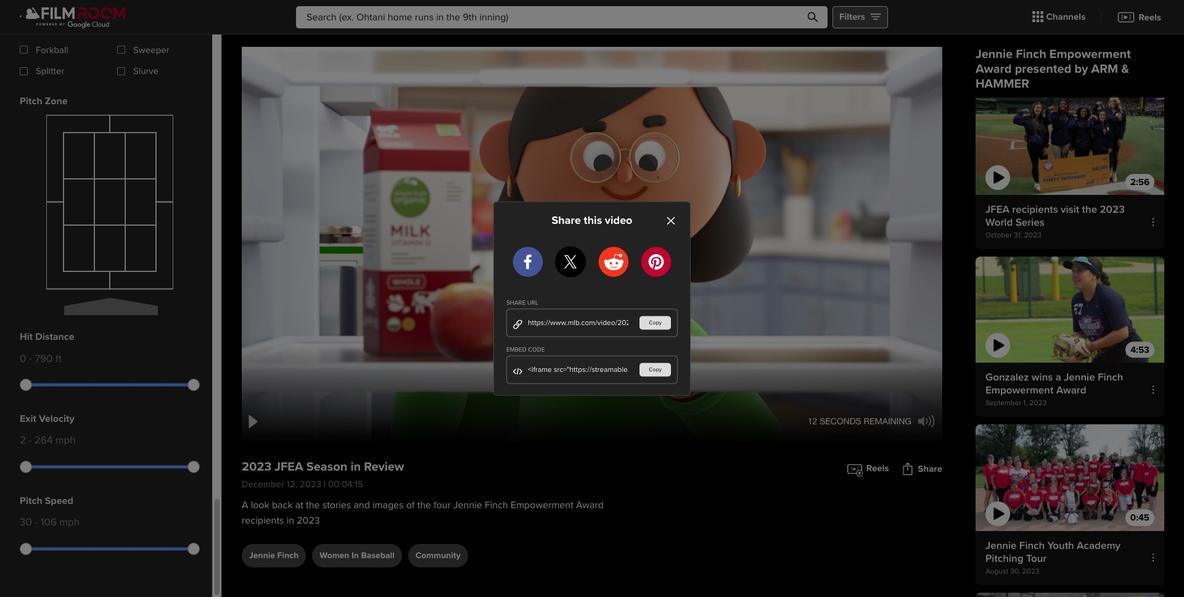 Task type: locate. For each thing, give the bounding box(es) containing it.
2023 right 1,
[[1030, 399, 1047, 408]]

-
[[29, 352, 32, 365], [29, 434, 32, 447], [35, 516, 38, 529]]

1 vertical spatial in
[[287, 515, 294, 527]]

0 horizontal spatial reels
[[867, 463, 889, 474]]

- right 2
[[29, 434, 32, 447]]

velocity
[[39, 413, 74, 425]]

finch left youth
[[1020, 539, 1045, 552]]

2 horizontal spatial share
[[918, 463, 943, 474]]

the right visit
[[1083, 203, 1098, 216]]

- for 790
[[29, 352, 32, 365]]

in right the women
[[352, 550, 359, 561]]

seconds
[[820, 416, 862, 426]]

mph
[[55, 434, 76, 447], [59, 516, 80, 529]]

2023 down tour
[[1023, 567, 1040, 576]]

0 vertical spatial copy button
[[640, 316, 671, 330]]

pitch zone
[[20, 95, 68, 108]]

0 vertical spatial copy
[[649, 319, 662, 326]]

women in baseball
[[320, 550, 395, 561]]

1 vertical spatial copy button
[[640, 363, 671, 377]]

share url
[[507, 299, 539, 306]]

Free text search text field
[[296, 6, 828, 28]]

0 vertical spatial share
[[552, 213, 581, 227]]

1 vertical spatial reels button
[[846, 458, 889, 480]]

youth
[[1048, 539, 1075, 552]]

pitch up the 30
[[20, 495, 42, 507]]

2 copy from the top
[[649, 366, 662, 373]]

2023 left |
[[300, 479, 322, 490]]

- for 264
[[29, 434, 32, 447]]

jennie up the 'august'
[[986, 539, 1017, 552]]

women
[[320, 550, 349, 561]]

0 vertical spatial pitch
[[20, 95, 42, 108]]

pitch left zone
[[20, 95, 42, 108]]

embed
[[507, 346, 527, 353]]

1 vertical spatial jfea
[[275, 460, 303, 474]]

1 pitch from the top
[[20, 95, 42, 108]]

0 vertical spatial in
[[351, 460, 361, 474]]

00:04:15
[[328, 479, 363, 490]]

gonzalez wins a jennie finch empowerment award september 1, 2023
[[986, 371, 1124, 408]]

0 vertical spatial jfea
[[986, 203, 1010, 216]]

1 vertical spatial copy
[[649, 366, 662, 373]]

0 horizontal spatial the
[[306, 499, 320, 512]]

hit
[[20, 331, 33, 343]]

copy button for https://www.mlb.com/video/2023-jfea-season-in-review?partnerid=web_video-playback-page_video-share text field at the bottom of the page
[[640, 316, 671, 330]]

2 - 264 mph
[[20, 434, 76, 447]]

jennie right four
[[454, 499, 482, 512]]

1 horizontal spatial reels
[[1139, 11, 1162, 23]]

exit velocity
[[20, 413, 74, 425]]

0 horizontal spatial recipients
[[242, 515, 284, 527]]

2023 down at
[[297, 515, 320, 527]]

recipients up 31, at the right top of the page
[[1013, 203, 1059, 216]]

community
[[416, 550, 461, 561]]

1 vertical spatial reels
[[867, 463, 889, 474]]

copy for <iframe src="https://streamable.com/m/2023-jfea-season-in-review?partnerid=web_video-playback-page_video-share" width="560" height="315"></iframe> text field's copy button
[[649, 366, 662, 373]]

remaining
[[864, 416, 912, 426]]

1 horizontal spatial share
[[552, 213, 581, 227]]

mph for 2 - 264 mph
[[55, 434, 76, 447]]

reels
[[1139, 11, 1162, 23], [867, 463, 889, 474]]

academy
[[1077, 539, 1121, 552]]

four
[[434, 499, 451, 512]]

0 horizontal spatial award
[[576, 499, 604, 512]]

jennie
[[1064, 371, 1096, 384], [454, 499, 482, 512], [986, 539, 1017, 552], [249, 550, 275, 561]]

finch right four
[[485, 499, 508, 512]]

the
[[1083, 203, 1098, 216], [306, 499, 320, 512], [417, 499, 431, 512]]

filters button
[[833, 6, 889, 28]]

share this video
[[552, 213, 633, 227]]

0 vertical spatial award
[[1057, 384, 1087, 397]]

2023 down the 'series'
[[1025, 231, 1042, 240]]

4:53
[[1131, 344, 1150, 355]]

this
[[584, 213, 602, 227]]

12,
[[287, 479, 297, 490]]

channels
[[1047, 11, 1086, 22]]

pitching
[[986, 552, 1024, 565]]

0 horizontal spatial jfea
[[275, 460, 303, 474]]

1 vertical spatial recipients
[[242, 515, 284, 527]]

|
[[324, 479, 326, 490]]

1 horizontal spatial recipients
[[1013, 203, 1059, 216]]

0 horizontal spatial reels button
[[846, 458, 889, 480]]

jfea up "12,"
[[275, 460, 303, 474]]

pitch
[[20, 95, 42, 108], [20, 495, 42, 507]]

1 vertical spatial -
[[29, 434, 32, 447]]

pitch for pitch speed
[[20, 495, 42, 507]]

share for share url
[[507, 299, 526, 306]]

0 vertical spatial mph
[[55, 434, 76, 447]]

12 seconds remaining
[[808, 416, 912, 426]]

0 - 790 ft
[[20, 352, 61, 365]]

jfea recipients visit the 2023 world series october 31, 2023
[[986, 203, 1125, 240]]

<iframe src="https://streamable.com/m/2023-jfea-season-in-review?partnerId=web_video-playback-page_video-share" width="560" height="315"></iframe> text field
[[508, 360, 634, 380]]

mph for 30 - 106 mph
[[59, 516, 80, 529]]

31,
[[1014, 231, 1023, 240]]

jfea up october at the right top of page
[[986, 203, 1010, 216]]

2023
[[1100, 203, 1125, 216], [1025, 231, 1042, 240], [1030, 399, 1047, 408], [242, 460, 272, 474], [300, 479, 322, 490], [297, 515, 320, 527], [1023, 567, 1040, 576]]

finch
[[1098, 371, 1124, 384], [485, 499, 508, 512], [1020, 539, 1045, 552], [277, 550, 299, 561]]

2 horizontal spatial the
[[1083, 203, 1098, 216]]

- right 0
[[29, 352, 32, 365]]

finch right a
[[1098, 371, 1124, 384]]

recipients down the "look"
[[242, 515, 284, 527]]

sweeper
[[133, 44, 169, 55]]

2 vertical spatial share
[[918, 463, 943, 474]]

the right at
[[306, 499, 320, 512]]

2 vertical spatial -
[[35, 516, 38, 529]]

0 vertical spatial reels
[[1139, 11, 1162, 23]]

reels button
[[1108, 4, 1171, 30], [846, 458, 889, 480]]

at
[[295, 499, 304, 512]]

award
[[1057, 384, 1087, 397], [576, 499, 604, 512]]

1 horizontal spatial empowerment
[[986, 384, 1054, 397]]

in up 00:04:15 on the left bottom
[[351, 460, 361, 474]]

share inside "button"
[[918, 463, 943, 474]]

recipients
[[1013, 203, 1059, 216], [242, 515, 284, 527]]

share
[[552, 213, 581, 227], [507, 299, 526, 306], [918, 463, 943, 474]]

0 vertical spatial reels button
[[1108, 4, 1171, 30]]

790
[[35, 352, 53, 365]]

2 copy button from the top
[[640, 363, 671, 377]]

empowerment
[[986, 384, 1054, 397], [511, 499, 574, 512]]

pitch speed
[[20, 495, 73, 507]]

jennie down the "look"
[[249, 550, 275, 561]]

copy button
[[640, 316, 671, 330], [640, 363, 671, 377]]

world
[[986, 216, 1013, 229]]

1 vertical spatial share
[[507, 299, 526, 306]]

jennie inside gonzalez wins a jennie finch empowerment award september 1, 2023
[[1064, 371, 1096, 384]]

0 vertical spatial -
[[29, 352, 32, 365]]

share button
[[902, 458, 943, 480]]

mlb film room - powered by google cloud image
[[20, 5, 126, 29]]

30 - 106 mph
[[20, 516, 80, 529]]

gonzalez receives a jfea image
[[976, 257, 1165, 363]]

0 horizontal spatial empowerment
[[511, 499, 574, 512]]

copy button for <iframe src="https://streamable.com/m/2023-jfea-season-in-review?partnerid=web_video-playback-page_video-share" width="560" height="315"></iframe> text field
[[640, 363, 671, 377]]

jfea winners visit 2023 ws image
[[976, 89, 1165, 195]]

1,
[[1024, 399, 1028, 408]]

jennie inside a look back at the stories and images of the four jennie finch empowerment award recipients in 2023
[[454, 499, 482, 512]]

0 vertical spatial empowerment
[[986, 384, 1054, 397]]

mph right 264
[[55, 434, 76, 447]]

1 vertical spatial empowerment
[[511, 499, 574, 512]]

stories
[[323, 499, 351, 512]]

december
[[242, 479, 284, 490]]

0 vertical spatial recipients
[[1013, 203, 1059, 216]]

award inside a look back at the stories and images of the four jennie finch empowerment award recipients in 2023
[[576, 499, 604, 512]]

0
[[20, 352, 26, 365]]

empowerment inside a look back at the stories and images of the four jennie finch empowerment award recipients in 2023
[[511, 499, 574, 512]]

and
[[354, 499, 370, 512]]

2 pitch from the top
[[20, 495, 42, 507]]

30
[[20, 516, 32, 529]]

1 copy button from the top
[[640, 316, 671, 330]]

award inside gonzalez wins a jennie finch empowerment award september 1, 2023
[[1057, 384, 1087, 397]]

women in baseball link
[[312, 544, 402, 567]]

1 vertical spatial mph
[[59, 516, 80, 529]]

the right of on the left
[[417, 499, 431, 512]]

speed
[[45, 495, 73, 507]]

0 horizontal spatial share
[[507, 299, 526, 306]]

the inside jfea recipients visit the 2023 world series october 31, 2023
[[1083, 203, 1098, 216]]

in
[[351, 460, 361, 474], [287, 515, 294, 527], [352, 550, 359, 561]]

1 horizontal spatial award
[[1057, 384, 1087, 397]]

jennie right a
[[1064, 371, 1096, 384]]

in down back
[[287, 515, 294, 527]]

2023 inside jennie finch youth academy pitching tour august 30, 2023
[[1023, 567, 1040, 576]]

jfea
[[986, 203, 1010, 216], [275, 460, 303, 474]]

1 vertical spatial award
[[576, 499, 604, 512]]

channels button
[[1023, 4, 1095, 30]]

finch left the women
[[277, 550, 299, 561]]

2023 inside a look back at the stories and images of the four jennie finch empowerment award recipients in 2023
[[297, 515, 320, 527]]

season
[[307, 460, 348, 474]]

mph right 106 on the left
[[59, 516, 80, 529]]

in inside a look back at the stories and images of the four jennie finch empowerment award recipients in 2023
[[287, 515, 294, 527]]

copy
[[649, 319, 662, 326], [649, 366, 662, 373]]

1 vertical spatial pitch
[[20, 495, 42, 507]]

images
[[373, 499, 404, 512]]

jennie finch link
[[242, 544, 306, 567]]

- right the 30
[[35, 516, 38, 529]]

1 horizontal spatial jfea
[[986, 203, 1010, 216]]

jennie finch throws first pitch image
[[976, 593, 1165, 597]]

1 copy from the top
[[649, 319, 662, 326]]



Task type: describe. For each thing, give the bounding box(es) containing it.
video
[[605, 213, 633, 227]]

a
[[242, 499, 248, 512]]

264
[[34, 434, 53, 447]]

pitch for pitch zone
[[20, 95, 42, 108]]

30,
[[1011, 567, 1021, 576]]

splitter
[[36, 66, 64, 77]]

september
[[986, 399, 1022, 408]]

share for share this video
[[552, 213, 581, 227]]

zone
[[45, 95, 68, 108]]

copy for copy button corresponding to https://www.mlb.com/video/2023-jfea-season-in-review?partnerid=web_video-playback-page_video-share text field at the bottom of the page
[[649, 319, 662, 326]]

share on facebook image
[[513, 246, 543, 277]]

share on x image
[[555, 246, 586, 277]]

finch inside jennie finch youth academy pitching tour august 30, 2023
[[1020, 539, 1045, 552]]

jennie finch youth academy pitching tour august 30, 2023
[[986, 539, 1121, 576]]

https://www.mlb.com/video/2023-jfea-season-in-review?partnerId=web_video-playback-page_video-share text field
[[508, 313, 634, 333]]

recipients inside a look back at the stories and images of the four jennie finch empowerment award recipients in 2023
[[242, 515, 284, 527]]

in inside 2023 jfea season in review december 12, 2023 | 00:04:15
[[351, 460, 361, 474]]

forkball
[[36, 44, 68, 55]]

tour
[[1027, 552, 1047, 565]]

code
[[528, 346, 545, 353]]

2
[[20, 434, 26, 447]]

1 horizontal spatial the
[[417, 499, 431, 512]]

august
[[986, 567, 1009, 576]]

2023 up december
[[242, 460, 272, 474]]

12 seconds remaining element
[[804, 416, 912, 426]]

embed code
[[507, 346, 545, 353]]

october
[[986, 231, 1013, 240]]

mlb media player group
[[242, 47, 943, 441]]

2023 right visit
[[1100, 203, 1125, 216]]

12
[[808, 416, 818, 426]]

community link
[[408, 544, 468, 567]]

hit distance
[[20, 331, 74, 343]]

0:45
[[1131, 512, 1150, 523]]

gonzalez
[[986, 371, 1029, 384]]

2023 jfea season in review december 12, 2023 | 00:04:15
[[242, 460, 404, 490]]

ft
[[55, 352, 61, 365]]

a
[[1056, 371, 1062, 384]]

back
[[272, 499, 293, 512]]

series
[[1016, 216, 1045, 229]]

baseball
[[361, 550, 395, 561]]

filters
[[840, 11, 866, 22]]

empowerment inside gonzalez wins a jennie finch empowerment award september 1, 2023
[[986, 384, 1054, 397]]

review
[[364, 460, 404, 474]]

share on pinterest image
[[641, 246, 672, 277]]

- for 106
[[35, 516, 38, 529]]

;
[[242, 48, 244, 60]]

2 vertical spatial in
[[352, 550, 359, 561]]

distance
[[35, 331, 74, 343]]

url
[[527, 299, 539, 306]]

106
[[41, 516, 57, 529]]

finch inside a look back at the stories and images of the four jennie finch empowerment award recipients in 2023
[[485, 499, 508, 512]]

visit
[[1061, 203, 1080, 216]]

slurve
[[133, 66, 159, 77]]

of
[[406, 499, 415, 512]]

jfea inside jfea recipients visit the 2023 world series october 31, 2023
[[986, 203, 1010, 216]]

2023 inside gonzalez wins a jennie finch empowerment award september 1, 2023
[[1030, 399, 1047, 408]]

jennie finch
[[249, 550, 299, 561]]

share on reddit image
[[598, 246, 629, 277]]

finch inside gonzalez wins a jennie finch empowerment award september 1, 2023
[[1098, 371, 1124, 384]]

youth academy pitching tour image
[[976, 425, 1165, 531]]

recipients inside jfea recipients visit the 2023 world series october 31, 2023
[[1013, 203, 1059, 216]]

2:56
[[1131, 176, 1150, 187]]

exit
[[20, 413, 36, 425]]

a look back at the stories and images of the four jennie finch empowerment award recipients in 2023
[[242, 499, 604, 527]]

jennie inside jennie finch youth academy pitching tour august 30, 2023
[[986, 539, 1017, 552]]

look
[[251, 499, 269, 512]]

1 horizontal spatial reels button
[[1108, 4, 1171, 30]]

wins
[[1032, 371, 1053, 384]]

jfea inside 2023 jfea season in review december 12, 2023 | 00:04:15
[[275, 460, 303, 474]]



Task type: vqa. For each thing, say whether or not it's contained in the screenshot.
Pirates image
no



